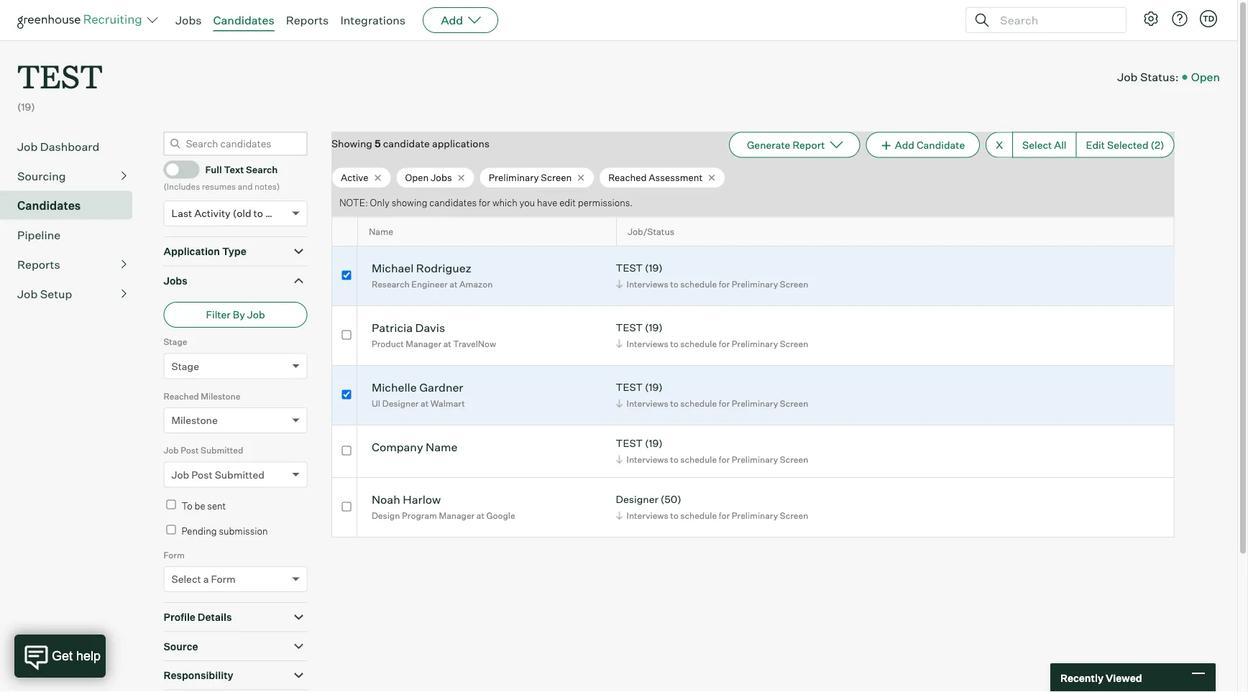 Task type: describe. For each thing, give the bounding box(es) containing it.
activity
[[194, 207, 231, 220]]

x
[[996, 139, 1003, 151]]

reached milestone
[[164, 391, 240, 402]]

manager inside noah harlow design program manager at google
[[439, 510, 475, 521]]

job dashboard link
[[17, 138, 127, 155]]

last activity (old to new) option
[[171, 207, 289, 220]]

Search text field
[[997, 10, 1113, 31]]

1 vertical spatial jobs
[[431, 172, 452, 183]]

td button
[[1197, 7, 1220, 30]]

screen for michael rodriguez
[[780, 279, 808, 290]]

permissions.
[[578, 197, 633, 208]]

interviews to schedule for preliminary screen link for michelle gardner
[[614, 397, 812, 410]]

submission
[[219, 525, 268, 537]]

showing
[[392, 197, 427, 208]]

5
[[375, 137, 381, 150]]

source
[[164, 640, 198, 653]]

job status:
[[1118, 70, 1179, 84]]

select for select a form
[[171, 573, 201, 586]]

rodriguez
[[416, 261, 472, 275]]

test (19) interviews to schedule for preliminary screen for patricia davis
[[616, 322, 808, 349]]

be
[[195, 500, 205, 512]]

open for open jobs
[[405, 172, 429, 183]]

sourcing
[[17, 169, 66, 183]]

jobs link
[[175, 13, 202, 27]]

name inside company name link
[[426, 440, 458, 454]]

application
[[164, 245, 220, 258]]

last activity (old to new)
[[171, 207, 289, 220]]

a
[[203, 573, 209, 586]]

pending submission
[[182, 525, 268, 537]]

recently viewed
[[1061, 672, 1142, 684]]

1 vertical spatial reports link
[[17, 256, 127, 273]]

to be sent
[[182, 500, 226, 512]]

interviews to schedule for preliminary screen link for patricia davis
[[614, 337, 812, 351]]

interviews to schedule for preliminary screen link for noah harlow
[[614, 509, 812, 523]]

travelnow
[[453, 338, 496, 349]]

at inside noah harlow design program manager at google
[[477, 510, 485, 521]]

To be sent checkbox
[[166, 500, 176, 510]]

0 vertical spatial candidates link
[[213, 13, 274, 27]]

edit selected (2) link
[[1076, 132, 1175, 158]]

x link
[[986, 132, 1012, 158]]

harlow
[[403, 492, 441, 507]]

stage element
[[164, 335, 307, 390]]

research
[[372, 279, 410, 290]]

0 vertical spatial submitted
[[201, 445, 243, 456]]

patricia
[[372, 320, 413, 335]]

designer inside designer (50) interviews to schedule for preliminary screen
[[616, 493, 659, 506]]

michelle gardner link
[[372, 380, 463, 397]]

noah harlow design program manager at google
[[372, 492, 515, 521]]

sent
[[207, 500, 226, 512]]

product
[[372, 338, 404, 349]]

for for gardner
[[719, 398, 730, 409]]

schedule for patricia davis
[[680, 338, 717, 349]]

add candidate
[[895, 139, 965, 151]]

job inside button
[[247, 309, 265, 321]]

michelle
[[372, 380, 417, 395]]

0 vertical spatial post
[[181, 445, 199, 456]]

interviews to schedule for preliminary screen link for michael rodriguez
[[614, 277, 812, 291]]

1 vertical spatial milestone
[[171, 414, 218, 427]]

1 horizontal spatial reports link
[[286, 13, 329, 27]]

engineer
[[411, 279, 448, 290]]

walmart
[[431, 398, 465, 409]]

interviews for michael rodriguez
[[627, 279, 669, 290]]

noah harlow link
[[372, 492, 441, 509]]

job dashboard
[[17, 139, 99, 154]]

application type
[[164, 245, 246, 258]]

1 vertical spatial stage
[[171, 360, 199, 373]]

company name link
[[372, 440, 458, 456]]

reached milestone element
[[164, 390, 307, 444]]

status:
[[1140, 70, 1179, 84]]

davis
[[415, 320, 445, 335]]

setup
[[40, 287, 72, 301]]

by
[[233, 309, 245, 321]]

selected
[[1107, 139, 1149, 151]]

0 vertical spatial job post submitted
[[164, 445, 243, 456]]

noah
[[372, 492, 400, 507]]

greenhouse recruiting image
[[17, 12, 147, 29]]

td
[[1203, 14, 1215, 23]]

company
[[372, 440, 423, 454]]

2 vertical spatial jobs
[[164, 274, 187, 287]]

add for add candidate
[[895, 139, 915, 151]]

form element
[[164, 548, 307, 603]]

active
[[341, 172, 368, 183]]

select a form
[[171, 573, 236, 586]]

test (19)
[[17, 55, 103, 113]]

Search candidates field
[[164, 132, 307, 156]]

add for add
[[441, 13, 463, 27]]

select all link
[[1012, 132, 1076, 158]]

0 vertical spatial milestone
[[201, 391, 240, 402]]

open for open
[[1191, 70, 1220, 84]]

details
[[198, 611, 232, 624]]

michael rodriguez research engineer at amazon
[[372, 261, 493, 290]]

showing
[[331, 137, 372, 150]]

showing 5 candidate applications
[[331, 137, 490, 150]]

pending
[[182, 525, 217, 537]]

applications
[[432, 137, 490, 150]]

interviews for michelle gardner
[[627, 398, 669, 409]]

note: only showing candidates for which you have edit permissions.
[[339, 197, 633, 208]]

(19) inside test (19)
[[17, 101, 35, 113]]

0 horizontal spatial candidates
[[17, 198, 81, 213]]

company name
[[372, 440, 458, 454]]

profile
[[164, 611, 196, 624]]

all
[[1054, 139, 1067, 151]]

schedule for michelle gardner
[[680, 398, 717, 409]]

reached for reached milestone
[[164, 391, 199, 402]]

patricia davis product manager at travelnow
[[372, 320, 496, 349]]

test (19) interviews to schedule for preliminary screen for michael rodriguez
[[616, 262, 808, 290]]

test link
[[17, 40, 103, 100]]

generate report
[[747, 139, 825, 151]]

1 vertical spatial candidates link
[[17, 197, 127, 214]]

open jobs
[[405, 172, 452, 183]]

1 vertical spatial form
[[211, 573, 236, 586]]

for for davis
[[719, 338, 730, 349]]

(includes
[[164, 181, 200, 192]]



Task type: locate. For each thing, give the bounding box(es) containing it.
to for noah harlow
[[670, 510, 679, 521]]

test for michelle gardner
[[616, 381, 643, 394]]

add
[[441, 13, 463, 27], [895, 139, 915, 151]]

screen for noah harlow
[[780, 510, 808, 521]]

reports link left the integrations link
[[286, 13, 329, 27]]

4 interviews from the top
[[627, 454, 669, 465]]

3 interviews to schedule for preliminary screen link from the top
[[614, 397, 812, 410]]

for for harlow
[[719, 510, 730, 521]]

select for select all
[[1023, 139, 1052, 151]]

at down davis
[[443, 338, 451, 349]]

1 vertical spatial job post submitted
[[171, 469, 264, 481]]

sourcing link
[[17, 167, 127, 185]]

open up showing
[[405, 172, 429, 183]]

1 horizontal spatial candidates link
[[213, 13, 274, 27]]

1 horizontal spatial reports
[[286, 13, 329, 27]]

at inside michael rodriguez research engineer at amazon
[[450, 279, 458, 290]]

candidates
[[430, 197, 477, 208]]

0 vertical spatial reports
[[286, 13, 329, 27]]

program
[[402, 510, 437, 521]]

(old
[[233, 207, 251, 220]]

candidate
[[917, 139, 965, 151]]

1 horizontal spatial select
[[1023, 139, 1052, 151]]

name down walmart
[[426, 440, 458, 454]]

select all
[[1023, 139, 1067, 151]]

add inside popup button
[[441, 13, 463, 27]]

edit
[[560, 197, 576, 208]]

at inside michelle gardner ui designer at walmart
[[421, 398, 429, 409]]

report
[[793, 139, 825, 151]]

1 interviews from the top
[[627, 279, 669, 290]]

0 horizontal spatial reached
[[164, 391, 199, 402]]

to
[[254, 207, 263, 220], [670, 279, 679, 290], [670, 338, 679, 349], [670, 398, 679, 409], [670, 454, 679, 465], [670, 510, 679, 521]]

interviews inside designer (50) interviews to schedule for preliminary screen
[[627, 510, 669, 521]]

screen
[[541, 172, 572, 183], [780, 279, 808, 290], [780, 338, 808, 349], [780, 398, 808, 409], [780, 454, 808, 465], [780, 510, 808, 521]]

(50)
[[661, 493, 682, 506]]

1 vertical spatial open
[[405, 172, 429, 183]]

job post submitted down reached milestone element
[[164, 445, 243, 456]]

designer (50) interviews to schedule for preliminary screen
[[616, 493, 808, 521]]

test for patricia davis
[[616, 322, 643, 334]]

to for michelle gardner
[[670, 398, 679, 409]]

4 test (19) interviews to schedule for preliminary screen from the top
[[616, 437, 808, 465]]

candidate reports are now available! apply filters and select "view in app" element
[[729, 132, 860, 158]]

0 vertical spatial stage
[[164, 337, 187, 347]]

you
[[520, 197, 535, 208]]

None checkbox
[[342, 271, 351, 280], [342, 331, 351, 340], [342, 390, 351, 400], [342, 502, 351, 512], [342, 271, 351, 280], [342, 331, 351, 340], [342, 390, 351, 400], [342, 502, 351, 512]]

0 vertical spatial reached
[[608, 172, 647, 183]]

text
[[224, 164, 244, 175]]

full
[[205, 164, 222, 175]]

reports link up 'job setup' link at the top of page
[[17, 256, 127, 273]]

patricia davis link
[[372, 320, 445, 337]]

1 schedule from the top
[[680, 279, 717, 290]]

only
[[370, 197, 390, 208]]

and
[[238, 181, 253, 192]]

(19) for michael rodriguez
[[645, 262, 663, 274]]

designer left (50)
[[616, 493, 659, 506]]

form down pending submission checkbox
[[164, 550, 185, 561]]

3 test (19) interviews to schedule for preliminary screen from the top
[[616, 381, 808, 409]]

job/status
[[628, 226, 675, 237]]

2 interviews to schedule for preliminary screen link from the top
[[614, 337, 812, 351]]

at for gardner
[[421, 398, 429, 409]]

3 interviews from the top
[[627, 398, 669, 409]]

designer
[[382, 398, 419, 409], [616, 493, 659, 506]]

schedule inside designer (50) interviews to schedule for preliminary screen
[[680, 510, 717, 521]]

1 test (19) interviews to schedule for preliminary screen from the top
[[616, 262, 808, 290]]

full text search (includes resumes and notes)
[[164, 164, 280, 192]]

select left a at the bottom
[[171, 573, 201, 586]]

interviews
[[627, 279, 669, 290], [627, 338, 669, 349], [627, 398, 669, 409], [627, 454, 669, 465], [627, 510, 669, 521]]

open
[[1191, 70, 1220, 84], [405, 172, 429, 183]]

at for rodriguez
[[450, 279, 458, 290]]

reached up the permissions. at the top of page
[[608, 172, 647, 183]]

0 horizontal spatial reports
[[17, 257, 60, 272]]

5 interviews to schedule for preliminary screen link from the top
[[614, 509, 812, 523]]

4 schedule from the top
[[680, 454, 717, 465]]

preliminary for noah harlow
[[732, 510, 778, 521]]

0 vertical spatial add
[[441, 13, 463, 27]]

reached down stage element
[[164, 391, 199, 402]]

td button
[[1200, 10, 1217, 27]]

(19) for michelle gardner
[[645, 381, 663, 394]]

1 horizontal spatial reached
[[608, 172, 647, 183]]

design
[[372, 510, 400, 521]]

1 horizontal spatial candidates
[[213, 13, 274, 27]]

manager
[[406, 338, 442, 349], [439, 510, 475, 521]]

dashboard
[[40, 139, 99, 154]]

reports left the integrations link
[[286, 13, 329, 27]]

None checkbox
[[342, 446, 351, 456]]

select left all
[[1023, 139, 1052, 151]]

post up to be sent
[[191, 469, 213, 481]]

checkmark image
[[170, 164, 181, 174]]

5 interviews from the top
[[627, 510, 669, 521]]

milestone down stage element
[[201, 391, 240, 402]]

0 vertical spatial manager
[[406, 338, 442, 349]]

designer down "michelle"
[[382, 398, 419, 409]]

2 interviews from the top
[[627, 338, 669, 349]]

screen inside designer (50) interviews to schedule for preliminary screen
[[780, 510, 808, 521]]

screen for patricia davis
[[780, 338, 808, 349]]

1 vertical spatial post
[[191, 469, 213, 481]]

open right status:
[[1191, 70, 1220, 84]]

google
[[486, 510, 515, 521]]

test
[[17, 55, 103, 97], [616, 262, 643, 274], [616, 322, 643, 334], [616, 381, 643, 394], [616, 437, 643, 450]]

preliminary for michael rodriguez
[[732, 279, 778, 290]]

test for michael rodriguez
[[616, 262, 643, 274]]

to inside designer (50) interviews to schedule for preliminary screen
[[670, 510, 679, 521]]

1 horizontal spatial form
[[211, 573, 236, 586]]

test (19) interviews to schedule for preliminary screen
[[616, 262, 808, 290], [616, 322, 808, 349], [616, 381, 808, 409], [616, 437, 808, 465]]

3 schedule from the top
[[680, 398, 717, 409]]

post up the to
[[181, 445, 199, 456]]

for inside designer (50) interviews to schedule for preliminary screen
[[719, 510, 730, 521]]

0 vertical spatial designer
[[382, 398, 419, 409]]

Pending submission checkbox
[[166, 525, 176, 535]]

0 horizontal spatial open
[[405, 172, 429, 183]]

filter
[[206, 309, 231, 321]]

candidate
[[383, 137, 430, 150]]

at down michelle gardner link
[[421, 398, 429, 409]]

preliminary inside designer (50) interviews to schedule for preliminary screen
[[732, 510, 778, 521]]

select
[[1023, 139, 1052, 151], [171, 573, 201, 586]]

1 interviews to schedule for preliminary screen link from the top
[[614, 277, 812, 291]]

for for rodriguez
[[719, 279, 730, 290]]

candidates link up pipeline "link" in the top of the page
[[17, 197, 127, 214]]

submitted down reached milestone element
[[201, 445, 243, 456]]

(2)
[[1151, 139, 1165, 151]]

1 vertical spatial name
[[426, 440, 458, 454]]

at left 'google'
[[477, 510, 485, 521]]

1 vertical spatial designer
[[616, 493, 659, 506]]

test (19) interviews to schedule for preliminary screen for michelle gardner
[[616, 381, 808, 409]]

0 horizontal spatial designer
[[382, 398, 419, 409]]

0 vertical spatial jobs
[[175, 13, 202, 27]]

type
[[222, 245, 246, 258]]

0 horizontal spatial add
[[441, 13, 463, 27]]

recently
[[1061, 672, 1104, 684]]

submitted up the sent
[[215, 469, 264, 481]]

at for davis
[[443, 338, 451, 349]]

michael rodriguez link
[[372, 261, 472, 277]]

job post submitted element
[[164, 444, 307, 498]]

viewed
[[1106, 672, 1142, 684]]

reached assessment
[[608, 172, 703, 183]]

schedule for michael rodriguez
[[680, 279, 717, 290]]

(19) for patricia davis
[[645, 322, 663, 334]]

candidates link
[[213, 13, 274, 27], [17, 197, 127, 214]]

1 horizontal spatial designer
[[616, 493, 659, 506]]

manager right program
[[439, 510, 475, 521]]

candidates link right jobs link
[[213, 13, 274, 27]]

amazon
[[459, 279, 493, 290]]

preliminary for michelle gardner
[[732, 398, 778, 409]]

job post submitted
[[164, 445, 243, 456], [171, 469, 264, 481]]

1 vertical spatial reports
[[17, 257, 60, 272]]

0 vertical spatial candidates
[[213, 13, 274, 27]]

1 vertical spatial add
[[895, 139, 915, 151]]

0 horizontal spatial candidates link
[[17, 197, 127, 214]]

0 vertical spatial name
[[369, 226, 393, 237]]

reports down pipeline
[[17, 257, 60, 272]]

reached for reached assessment
[[608, 172, 647, 183]]

responsibility
[[164, 670, 233, 682]]

last
[[171, 207, 192, 220]]

screen for michelle gardner
[[780, 398, 808, 409]]

form
[[164, 550, 185, 561], [211, 573, 236, 586]]

1 vertical spatial manager
[[439, 510, 475, 521]]

to for patricia davis
[[670, 338, 679, 349]]

configure image
[[1143, 10, 1160, 27]]

5 schedule from the top
[[680, 510, 717, 521]]

at inside the patricia davis product manager at travelnow
[[443, 338, 451, 349]]

0 horizontal spatial reports link
[[17, 256, 127, 273]]

2 schedule from the top
[[680, 338, 717, 349]]

0 horizontal spatial select
[[171, 573, 201, 586]]

jobs
[[175, 13, 202, 27], [431, 172, 452, 183], [164, 274, 187, 287]]

1 vertical spatial submitted
[[215, 469, 264, 481]]

0 horizontal spatial form
[[164, 550, 185, 561]]

select inside form element
[[171, 573, 201, 586]]

(19)
[[17, 101, 35, 113], [645, 262, 663, 274], [645, 322, 663, 334], [645, 381, 663, 394], [645, 437, 663, 450]]

preliminary screen
[[489, 172, 572, 183]]

job post submitted up the sent
[[171, 469, 264, 481]]

pipeline link
[[17, 226, 127, 244]]

pipeline
[[17, 228, 61, 242]]

edit selected (2)
[[1086, 139, 1165, 151]]

job
[[1118, 70, 1138, 84], [17, 139, 38, 154], [17, 287, 38, 301], [247, 309, 265, 321], [164, 445, 179, 456], [171, 469, 189, 481]]

preliminary for patricia davis
[[732, 338, 778, 349]]

name
[[369, 226, 393, 237], [426, 440, 458, 454]]

4 interviews to schedule for preliminary screen link from the top
[[614, 453, 812, 466]]

1 horizontal spatial name
[[426, 440, 458, 454]]

1 horizontal spatial open
[[1191, 70, 1220, 84]]

0 vertical spatial open
[[1191, 70, 1220, 84]]

0 vertical spatial reports link
[[286, 13, 329, 27]]

form right a at the bottom
[[211, 573, 236, 586]]

candidates
[[213, 13, 274, 27], [17, 198, 81, 213]]

schedule for noah harlow
[[680, 510, 717, 521]]

manager down davis
[[406, 338, 442, 349]]

2 test (19) interviews to schedule for preliminary screen from the top
[[616, 322, 808, 349]]

have
[[537, 197, 557, 208]]

reports
[[286, 13, 329, 27], [17, 257, 60, 272]]

candidates down 'sourcing'
[[17, 198, 81, 213]]

which
[[492, 197, 518, 208]]

1 horizontal spatial add
[[895, 139, 915, 151]]

1 vertical spatial reached
[[164, 391, 199, 402]]

1 vertical spatial select
[[171, 573, 201, 586]]

1 vertical spatial candidates
[[17, 198, 81, 213]]

0 vertical spatial form
[[164, 550, 185, 561]]

to for michael rodriguez
[[670, 279, 679, 290]]

name down only
[[369, 226, 393, 237]]

0 horizontal spatial name
[[369, 226, 393, 237]]

interviews for noah harlow
[[627, 510, 669, 521]]

filter by job
[[206, 309, 265, 321]]

new)
[[265, 207, 289, 220]]

add inside 'link'
[[895, 139, 915, 151]]

at down rodriguez
[[450, 279, 458, 290]]

notes)
[[255, 181, 280, 192]]

interviews to schedule for preliminary screen link
[[614, 277, 812, 291], [614, 337, 812, 351], [614, 397, 812, 410], [614, 453, 812, 466], [614, 509, 812, 523]]

preliminary
[[489, 172, 539, 183], [732, 279, 778, 290], [732, 338, 778, 349], [732, 398, 778, 409], [732, 454, 778, 465], [732, 510, 778, 521]]

search
[[246, 164, 278, 175]]

manager inside the patricia davis product manager at travelnow
[[406, 338, 442, 349]]

filter by job button
[[164, 302, 307, 328]]

milestone down reached milestone
[[171, 414, 218, 427]]

generate report button
[[729, 132, 860, 158]]

add candidate link
[[866, 132, 980, 158]]

interviews for patricia davis
[[627, 338, 669, 349]]

0 vertical spatial select
[[1023, 139, 1052, 151]]

profile details
[[164, 611, 232, 624]]

ui
[[372, 398, 380, 409]]

designer inside michelle gardner ui designer at walmart
[[382, 398, 419, 409]]

candidates right jobs link
[[213, 13, 274, 27]]



Task type: vqa. For each thing, say whether or not it's contained in the screenshot.


